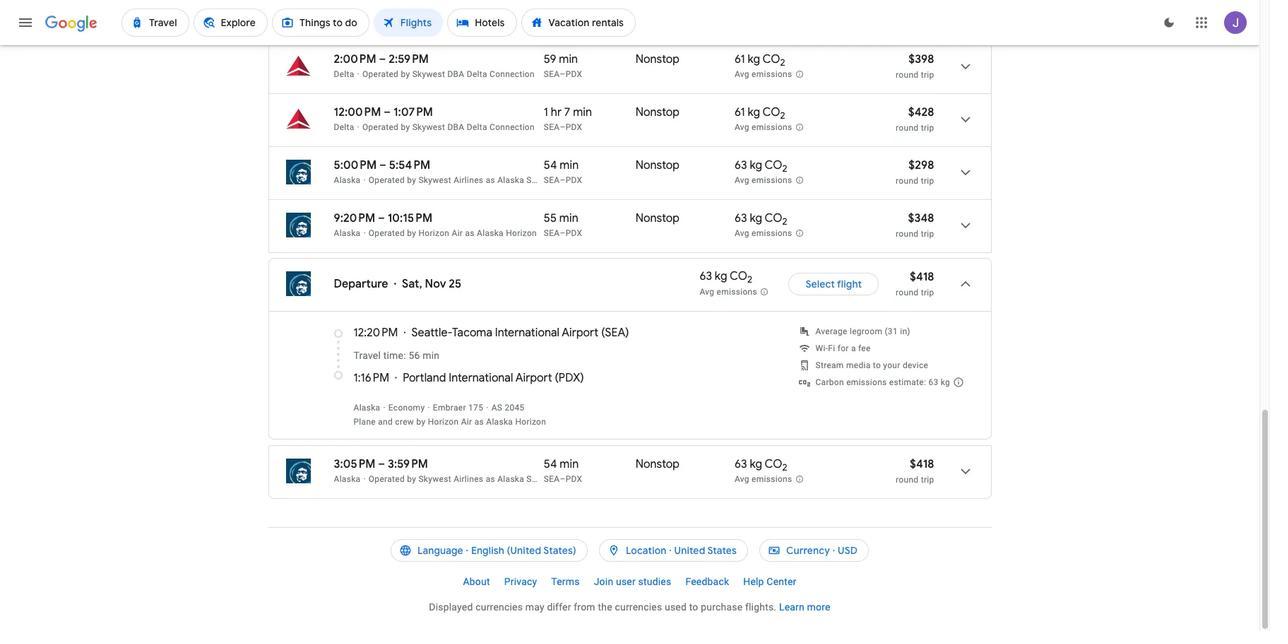 Task type: locate. For each thing, give the bounding box(es) containing it.
co for $298
[[765, 158, 783, 172]]

3 dba from the top
[[448, 122, 465, 132]]

nonstop
[[636, 52, 680, 66], [636, 105, 680, 119], [636, 158, 680, 172], [636, 211, 680, 225], [636, 457, 680, 471]]

6 trip from the top
[[921, 475, 935, 485]]

airlines
[[454, 175, 484, 185], [454, 474, 484, 484]]

operated by skywest airlines as alaska skywest down 3:59 pm
[[369, 474, 561, 484]]

63
[[735, 158, 747, 172], [735, 211, 747, 225], [700, 270, 712, 284], [929, 377, 939, 387], [735, 457, 747, 471]]

operated by skywest dba delta connection for 1:07 pm
[[363, 122, 535, 132]]

1 vertical spatial 418 us dollars text field
[[910, 457, 935, 471]]

skywest for 5:00 pm – 5:54 pm
[[527, 175, 561, 185]]

1 nonstop from the top
[[636, 52, 680, 66]]

Arrival time: 1:07 PM. text field
[[394, 105, 433, 119]]

(
[[602, 326, 605, 340], [555, 371, 559, 385]]

round
[[896, 70, 919, 80], [896, 123, 919, 133], [896, 176, 919, 186], [896, 229, 919, 239], [896, 288, 919, 298], [896, 475, 919, 485]]

trip down "428 us dollars" text box
[[921, 123, 935, 133]]

1 vertical spatial  image
[[357, 122, 360, 132]]

kg for $348
[[750, 211, 763, 225]]

$418
[[910, 270, 935, 284], [910, 457, 935, 471]]

nonstop flight. element
[[636, 52, 680, 69], [636, 105, 680, 122], [636, 158, 680, 175], [636, 211, 680, 228], [636, 457, 680, 474]]

1 vertical spatial 61 kg co 2
[[735, 105, 786, 122]]

operated by skywest dba delta connection down the 2:59 pm
[[363, 69, 535, 79]]

skywest for leaves seattle-tacoma international airport at 12:00 pm on saturday, november 25 and arrives at portland international airport at 1:07 pm on saturday, november 25. "element"
[[413, 122, 445, 132]]

by right crew
[[417, 417, 426, 427]]

298 US dollars text field
[[909, 158, 935, 172]]

0 vertical spatial  image
[[357, 69, 360, 79]]

0 horizontal spatial  image
[[357, 69, 360, 79]]

63 for $298
[[735, 158, 747, 172]]

0 vertical spatial dba
[[448, 16, 465, 26]]

$398 round trip
[[896, 52, 935, 80]]

1 vertical spatial dba
[[448, 69, 465, 79]]

63 kg co 2 for $348
[[735, 211, 788, 228]]

0 vertical spatial airlines
[[454, 175, 484, 185]]

round down "428 us dollars" text box
[[896, 123, 919, 133]]

your
[[884, 360, 901, 370]]

pdx inside 1 hr 7 min sea – pdx
[[566, 122, 583, 132]]

54 min sea – pdx
[[544, 158, 583, 185], [544, 457, 583, 484]]

2 61 kg co 2 from the top
[[735, 105, 786, 122]]

0 vertical spatial air
[[452, 228, 463, 238]]

1 54 from the top
[[544, 158, 557, 172]]

2 vertical spatial dba
[[448, 122, 465, 132]]

428 US dollars text field
[[909, 105, 935, 119]]

1 54 min sea – pdx from the top
[[544, 158, 583, 185]]

operated by skywest airlines as alaska skywest
[[369, 175, 561, 185], [369, 474, 561, 484]]

seattle-
[[412, 326, 452, 340]]

Departure time: 12:00 PM. text field
[[334, 105, 381, 119]]

round inside $298 round trip
[[896, 176, 919, 186]]

 image down departure time: 12:00 pm. text field
[[357, 122, 360, 132]]

1 hr 7 min sea – pdx
[[544, 105, 592, 132]]

Arrival time: 1:16 PM. text field
[[354, 371, 390, 385]]

$418 left flight details. leaves seattle-tacoma international airport at 3:05 pm on saturday, november 25 and arrives at portland international airport at 3:59 pm on saturday, november 25. image
[[910, 457, 935, 471]]

3 operated by skywest dba delta connection from the top
[[363, 122, 535, 132]]

1 vertical spatial airport
[[516, 371, 553, 385]]

round inside the $398 round trip
[[896, 70, 919, 80]]

flights.
[[746, 601, 777, 613]]

trip down $398 text box
[[921, 70, 935, 80]]

6 round from the top
[[896, 475, 919, 485]]

2 61 from the top
[[735, 105, 745, 119]]

flight details. leaves seattle-tacoma international airport at 9:20 pm on saturday, november 25 and arrives at portland international airport at 10:15 pm on saturday, november 25. image
[[949, 209, 983, 242]]

skywest
[[413, 16, 445, 26], [413, 69, 445, 79], [413, 122, 445, 132], [419, 175, 452, 185], [419, 474, 452, 484]]

pdx
[[566, 16, 583, 26], [566, 69, 583, 79], [566, 122, 583, 132], [566, 175, 583, 185], [566, 228, 583, 238], [559, 371, 581, 385], [566, 474, 583, 484]]

skywest down the 2:59 pm
[[413, 69, 445, 79]]

1 61 kg co 2 from the top
[[735, 52, 786, 69]]

2 nonstop from the top
[[636, 105, 680, 119]]

2 $418 from the top
[[910, 457, 935, 471]]

Arrival time: 8:59 PM. text field
[[387, 0, 427, 13]]

(31
[[885, 327, 898, 336]]

1 horizontal spatial )
[[626, 326, 629, 340]]

dba for 1:07 pm
[[448, 122, 465, 132]]

skywest down arrival time: 8:59 pm. text box
[[413, 16, 445, 26]]

 image left sat,
[[394, 277, 397, 291]]

connection left 1 hr 7 min sea – pdx
[[490, 122, 535, 132]]

2 nonstop flight. element from the top
[[636, 105, 680, 122]]

trip left flight details. leaves seattle-tacoma international airport at 3:05 pm on saturday, november 25 and arrives at portland international airport at 3:59 pm on saturday, november 25. image
[[921, 475, 935, 485]]

61 kg co 2 for $398
[[735, 52, 786, 69]]

pdx inside 59 min sea – pdx
[[566, 69, 583, 79]]

Departure time: 12:20 PM. text field
[[354, 326, 398, 340]]

0 vertical spatial connection
[[490, 16, 535, 26]]

0 horizontal spatial to
[[690, 601, 699, 613]]

0 vertical spatial operated by skywest airlines as alaska skywest
[[369, 175, 561, 185]]

1 vertical spatial connection
[[490, 69, 535, 79]]

trip down $348 round trip
[[921, 288, 935, 298]]

studies
[[639, 576, 672, 587]]

plane and crew by horizon air as alaska horizon
[[354, 417, 546, 427]]

round for 2:59 pm
[[896, 70, 919, 80]]

175
[[469, 403, 484, 413]]

2 $418 round trip from the top
[[896, 457, 935, 485]]

0 vertical spatial 61 kg co 2
[[735, 52, 786, 69]]

4 nonstop flight. element from the top
[[636, 211, 680, 228]]

to
[[873, 360, 881, 370], [690, 601, 699, 613]]

61 for 59 min
[[735, 52, 745, 66]]

1 vertical spatial )
[[581, 371, 584, 385]]

5 nonstop flight. element from the top
[[636, 457, 680, 474]]

total duration 54 min. element
[[544, 158, 636, 175], [544, 457, 636, 474]]

skywest down 3:59 pm
[[419, 474, 452, 484]]

(united
[[507, 544, 542, 557]]

about link
[[456, 570, 497, 593]]

1 vertical spatial skywest
[[527, 474, 561, 484]]

nonstop flight. element for 1:07 pm
[[636, 105, 680, 122]]

international up 175
[[449, 371, 513, 385]]

time:
[[384, 350, 406, 361]]

operated by skywest airlines as alaska skywest for 3:05 pm – 3:59 pm
[[369, 474, 561, 484]]

skywest down 1:07 pm
[[413, 122, 445, 132]]

round down $398 text box
[[896, 70, 919, 80]]

sat,
[[402, 277, 423, 291]]

1 airlines from the top
[[454, 175, 484, 185]]

418 us dollars text field down $348 round trip
[[910, 270, 935, 284]]

 image for sat, nov 25
[[394, 277, 397, 291]]

63 kg co 2
[[735, 158, 788, 175], [735, 211, 788, 228], [700, 270, 753, 286], [735, 457, 788, 474]]

trip down $348
[[921, 229, 935, 239]]

emissions for $298
[[752, 175, 793, 185]]

trip
[[921, 70, 935, 80], [921, 123, 935, 133], [921, 176, 935, 186], [921, 229, 935, 239], [921, 288, 935, 298], [921, 475, 935, 485]]

3:05 pm – 3:59 pm
[[334, 457, 428, 471]]

0 horizontal spatial )
[[581, 371, 584, 385]]

min
[[559, 52, 578, 66], [573, 105, 592, 119], [560, 158, 579, 172], [560, 211, 579, 225], [423, 350, 440, 361], [560, 457, 579, 471]]

round down 298 us dollars text box
[[896, 176, 919, 186]]

min for 2:00 pm – 2:59 pm
[[559, 52, 578, 66]]

min for 5:00 pm – 5:54 pm
[[560, 158, 579, 172]]

2 operated by skywest dba delta connection from the top
[[363, 69, 535, 79]]

0 vertical spatial $418 round trip
[[896, 270, 935, 298]]

nonstop flight. element for 2:59 pm
[[636, 52, 680, 69]]

as for 3:59 pm
[[486, 474, 495, 484]]

leaves seattle-tacoma international airport at 12:00 pm on saturday, november 25 and arrives at portland international airport at 1:07 pm on saturday, november 25. element
[[334, 105, 433, 119]]

 image
[[357, 69, 360, 79], [394, 277, 397, 291]]

international right tacoma
[[495, 326, 560, 340]]

54 for 3:59 pm
[[544, 457, 557, 471]]

travel time: 56 min
[[354, 350, 440, 361]]

4 nonstop from the top
[[636, 211, 680, 225]]

4 round from the top
[[896, 229, 919, 239]]

1 trip from the top
[[921, 70, 935, 80]]

1 vertical spatial total duration 54 min. element
[[544, 457, 636, 474]]

help
[[744, 576, 765, 587]]

learn more link
[[780, 601, 831, 613]]

1
[[544, 105, 548, 119]]

 image
[[357, 16, 360, 26], [357, 122, 360, 132]]

0 vertical spatial  image
[[357, 16, 360, 26]]

1 dba from the top
[[448, 16, 465, 26]]

0 vertical spatial international
[[495, 326, 560, 340]]

2 vertical spatial operated by skywest dba delta connection
[[363, 122, 535, 132]]

3 nonstop flight. element from the top
[[636, 158, 680, 175]]

co for $398
[[763, 52, 781, 66]]

5 round from the top
[[896, 288, 919, 298]]

0 horizontal spatial currencies
[[476, 601, 523, 613]]

54 for 5:54 pm
[[544, 158, 557, 172]]

horizon down 2045
[[516, 417, 546, 427]]

1 currencies from the left
[[476, 601, 523, 613]]

leaves seattle-tacoma international airport at 5:00 pm on saturday, november 25 and arrives at portland international airport at 5:54 pm on saturday, november 25. element
[[334, 158, 431, 172]]

operated by skywest dba delta connection
[[363, 16, 535, 26], [363, 69, 535, 79], [363, 122, 535, 132]]

sea inside 55 min sea – pdx
[[544, 228, 560, 238]]

0 vertical spatial to
[[873, 360, 881, 370]]

1 horizontal spatial (
[[602, 326, 605, 340]]

hr
[[551, 105, 562, 119]]

2  image from the top
[[357, 122, 360, 132]]

 image for departure time: 7:55 pm. text field
[[357, 16, 360, 26]]

0 vertical spatial $418
[[910, 270, 935, 284]]

as
[[486, 175, 495, 185], [465, 228, 475, 238], [475, 417, 484, 427], [486, 474, 495, 484]]

– inside 1 hr 7 min sea – pdx
[[560, 122, 566, 132]]

2 54 min sea – pdx from the top
[[544, 457, 583, 484]]

0 vertical spatial airport
[[562, 326, 599, 340]]

round left flight details. leaves seattle-tacoma international airport at 3:05 pm on saturday, november 25 and arrives at portland international airport at 3:59 pm on saturday, november 25. image
[[896, 475, 919, 485]]

1:16 pm
[[354, 371, 390, 385]]

air down embraer 175
[[461, 417, 472, 427]]

currencies down the privacy
[[476, 601, 523, 613]]

0 vertical spatial skywest
[[527, 175, 561, 185]]

1 skywest from the top
[[527, 175, 561, 185]]

portland
[[403, 371, 446, 385]]

1 horizontal spatial currencies
[[615, 601, 663, 613]]

1 total duration 54 min. element from the top
[[544, 158, 636, 175]]

operated by skywest dba delta connection down arrival time: 8:59 pm. text box
[[363, 16, 535, 26]]

1 round from the top
[[896, 70, 919, 80]]

1 connection from the top
[[490, 16, 535, 26]]

– inside 55 min sea – pdx
[[560, 228, 566, 238]]

1 vertical spatial 61
[[735, 105, 745, 119]]

round for 5:54 pm
[[896, 176, 919, 186]]

$418 down $348 round trip
[[910, 270, 935, 284]]

trip inside $348 round trip
[[921, 229, 935, 239]]

0 vertical spatial operated by skywest dba delta connection
[[363, 16, 535, 26]]

min inside 59 min sea – pdx
[[559, 52, 578, 66]]

– inside 59 min sea – pdx
[[560, 69, 566, 79]]

2 total duration 54 min. element from the top
[[544, 457, 636, 474]]

total duration 54 min. element for 5:54 pm
[[544, 158, 636, 175]]

1 vertical spatial air
[[461, 417, 472, 427]]

3 connection from the top
[[490, 122, 535, 132]]

0 vertical spatial 54 min sea – pdx
[[544, 158, 583, 185]]

2 connection from the top
[[490, 69, 535, 79]]

2 vertical spatial connection
[[490, 122, 535, 132]]

international
[[495, 326, 560, 340], [449, 371, 513, 385]]

total duration 59 min. element
[[544, 52, 636, 69]]

12:00 pm – 1:07 pm
[[334, 105, 433, 119]]

1 vertical spatial airlines
[[454, 474, 484, 484]]

trip for 1:07 pm
[[921, 123, 935, 133]]

airlines up operated by horizon air as alaska horizon
[[454, 175, 484, 185]]

2 for $348
[[783, 216, 788, 228]]

trip inside the $398 round trip
[[921, 70, 935, 80]]

operated by skywest dba delta connection for 2:59 pm
[[363, 69, 535, 79]]

$418 for 1st "418 us dollars" text field from the bottom
[[910, 457, 935, 471]]

Arrival time: 3:59 PM. text field
[[388, 457, 428, 471]]

 image for operated by skywest dba delta connection
[[357, 69, 360, 79]]

connection left 59 min sea – pdx
[[490, 69, 535, 79]]

avg for $428
[[735, 122, 750, 132]]

59 min sea – pdx
[[544, 52, 583, 79]]

departure
[[334, 277, 389, 291]]

2 round from the top
[[896, 123, 919, 133]]

flight details. leaves seattle-tacoma international airport at 12:00 pm on saturday, november 25 and arrives at portland international airport at 1:07 pm on saturday, november 25. image
[[949, 102, 983, 136]]

418 us dollars text field left flight details. leaves seattle-tacoma international airport at 3:05 pm on saturday, november 25 and arrives at portland international airport at 3:59 pm on saturday, november 25. image
[[910, 457, 935, 471]]

0 horizontal spatial airport
[[516, 371, 553, 385]]

3 round from the top
[[896, 176, 919, 186]]

1 vertical spatial to
[[690, 601, 699, 613]]

2 54 from the top
[[544, 457, 557, 471]]

3 nonstop from the top
[[636, 158, 680, 172]]

operated by skywest airlines as alaska skywest up operated by horizon air as alaska horizon
[[369, 175, 561, 185]]

0 vertical spatial 54
[[544, 158, 557, 172]]

54
[[544, 158, 557, 172], [544, 457, 557, 471]]

co for $418
[[765, 457, 783, 471]]

currencies down join user studies
[[615, 601, 663, 613]]

delta
[[334, 16, 355, 26], [467, 16, 488, 26], [334, 69, 355, 79], [467, 69, 488, 79], [334, 122, 355, 132], [467, 122, 488, 132]]

2 dba from the top
[[448, 69, 465, 79]]

operated
[[363, 16, 399, 26], [363, 69, 399, 79], [363, 122, 399, 132], [369, 175, 405, 185], [369, 228, 405, 238], [369, 474, 405, 484]]

trip inside $428 round trip
[[921, 123, 935, 133]]

54 min sea – pdx for 5:54 pm
[[544, 158, 583, 185]]

air
[[452, 228, 463, 238], [461, 417, 472, 427]]

$398
[[909, 52, 935, 66]]

airlines for 3:59 pm
[[454, 474, 484, 484]]

Arrival time: 10:15 PM. text field
[[388, 211, 433, 225]]

trip down $298
[[921, 176, 935, 186]]

sea
[[544, 16, 560, 26], [544, 69, 560, 79], [544, 122, 560, 132], [544, 175, 560, 185], [544, 228, 560, 238], [605, 326, 626, 340], [544, 474, 560, 484]]

kg for $428
[[748, 105, 761, 119]]

nonstop for 3:59 pm
[[636, 457, 680, 471]]

to left "your"
[[873, 360, 881, 370]]

avg for $348
[[735, 228, 750, 238]]

 image down 2:00 pm
[[357, 69, 360, 79]]

7
[[565, 105, 571, 119]]

1 nonstop flight. element from the top
[[636, 52, 680, 69]]

2 airlines from the top
[[454, 474, 484, 484]]

to right used
[[690, 601, 699, 613]]

connection for 59
[[490, 69, 535, 79]]

2 operated by skywest airlines as alaska skywest from the top
[[369, 474, 561, 484]]

0 vertical spatial 418 us dollars text field
[[910, 270, 935, 284]]

avg emissions
[[735, 69, 793, 79], [735, 122, 793, 132], [735, 175, 793, 185], [735, 228, 793, 238], [700, 287, 758, 297], [735, 474, 793, 484]]

emissions
[[752, 69, 793, 79], [752, 122, 793, 132], [752, 175, 793, 185], [752, 228, 793, 238], [717, 287, 758, 297], [847, 377, 887, 387], [752, 474, 793, 484]]

pdx inside 55 min sea – pdx
[[566, 228, 583, 238]]

 image down departure time: 7:55 pm. text field
[[357, 16, 360, 26]]

0 horizontal spatial (
[[555, 371, 559, 385]]

1 vertical spatial $418 round trip
[[896, 457, 935, 485]]

Departure time: 2:00 PM. text field
[[334, 52, 376, 66]]

$418 round trip left flight details. leaves seattle-tacoma international airport at 3:05 pm on saturday, november 25 and arrives at portland international airport at 3:59 pm on saturday, november 25. image
[[896, 457, 935, 485]]

wi-fi for a fee
[[816, 343, 871, 353]]

currencies
[[476, 601, 523, 613], [615, 601, 663, 613]]

3 trip from the top
[[921, 176, 935, 186]]

nonstop for 2:59 pm
[[636, 52, 680, 66]]

4 trip from the top
[[921, 229, 935, 239]]

for
[[838, 343, 849, 353]]

flight
[[838, 278, 862, 290]]

2 418 us dollars text field from the top
[[910, 457, 935, 471]]

$418 round trip
[[896, 270, 935, 298], [896, 457, 935, 485]]

round up in)
[[896, 288, 919, 298]]

trip inside $298 round trip
[[921, 176, 935, 186]]

1 horizontal spatial to
[[873, 360, 881, 370]]

2 skywest from the top
[[527, 474, 561, 484]]

airlines down plane and crew by horizon air as alaska horizon
[[454, 474, 484, 484]]

1 vertical spatial $418
[[910, 457, 935, 471]]

by down 10:15 pm
[[407, 228, 416, 238]]

min inside 55 min sea – pdx
[[560, 211, 579, 225]]

round inside $348 round trip
[[896, 229, 919, 239]]

1 61 from the top
[[735, 52, 745, 66]]

2 trip from the top
[[921, 123, 935, 133]]

leaves seattle-tacoma international airport at 3:05 pm on saturday, november 25 and arrives at portland international airport at 3:59 pm on saturday, november 25. element
[[334, 457, 428, 471]]

flight details. leaves seattle-tacoma international airport at 3:05 pm on saturday, november 25 and arrives at portland international airport at 3:59 pm on saturday, november 25. image
[[949, 454, 983, 488]]

round down $348
[[896, 229, 919, 239]]

0 vertical spatial (
[[602, 326, 605, 340]]

61
[[735, 52, 745, 66], [735, 105, 745, 119]]

as for 5:54 pm
[[486, 175, 495, 185]]

0 vertical spatial total duration 54 min. element
[[544, 158, 636, 175]]

1 vertical spatial 54
[[544, 457, 557, 471]]

skywest for 3:05 pm – 3:59 pm
[[527, 474, 561, 484]]

5 nonstop from the top
[[636, 457, 680, 471]]

1 vertical spatial operated by skywest airlines as alaska skywest
[[369, 474, 561, 484]]

$418 round trip up in)
[[896, 270, 935, 298]]

operated down the leaves seattle-tacoma international airport at 7:55 pm on saturday, november 25 and arrives at portland international airport at 8:59 pm on saturday, november 25. element
[[363, 16, 399, 26]]

air up 25
[[452, 228, 463, 238]]

1 $418 round trip from the top
[[896, 270, 935, 298]]

1 $418 from the top
[[910, 270, 935, 284]]

61 kg co 2 for $428
[[735, 105, 786, 122]]

1 operated by skywest airlines as alaska skywest from the top
[[369, 175, 561, 185]]

connection left sea – pdx
[[490, 16, 535, 26]]

round inside $428 round trip
[[896, 123, 919, 133]]

1 vertical spatial operated by skywest dba delta connection
[[363, 69, 535, 79]]

1 vertical spatial 54 min sea – pdx
[[544, 457, 583, 484]]

2:00 pm – 2:59 pm
[[334, 52, 429, 66]]

)
[[626, 326, 629, 340], [581, 371, 584, 385]]

avg for $398
[[735, 69, 750, 79]]

total duration 54 min. element for 3:59 pm
[[544, 457, 636, 474]]

1 horizontal spatial  image
[[394, 277, 397, 291]]

trip for 10:15 pm
[[921, 229, 935, 239]]

differ
[[547, 601, 572, 613]]

Departure time: 7:55 PM. text field
[[334, 0, 375, 13]]

0 vertical spatial 61
[[735, 52, 745, 66]]

1 vertical spatial  image
[[394, 277, 397, 291]]

1  image from the top
[[357, 16, 360, 26]]

operated by skywest dba delta connection down 1:07 pm
[[363, 122, 535, 132]]

emissions for $428
[[752, 122, 793, 132]]

nonstop for 10:15 pm
[[636, 211, 680, 225]]

operated down 3:05 pm – 3:59 pm
[[369, 474, 405, 484]]

avg emissions for $398
[[735, 69, 793, 79]]

horizon down embraer
[[428, 417, 459, 427]]

418 US dollars text field
[[910, 270, 935, 284], [910, 457, 935, 471]]

348 US dollars text field
[[909, 211, 935, 225]]

min for 9:20 pm – 10:15 pm
[[560, 211, 579, 225]]

displayed currencies may differ from the currencies used to purchase flights. learn more
[[429, 601, 831, 613]]

nonstop flight. element for 3:59 pm
[[636, 457, 680, 474]]



Task type: describe. For each thing, give the bounding box(es) containing it.
55 min sea – pdx
[[544, 211, 583, 238]]

1 horizontal spatial airport
[[562, 326, 599, 340]]

privacy
[[504, 576, 537, 587]]

language
[[418, 544, 464, 557]]

by down "5:54 pm" text box
[[407, 175, 416, 185]]

round for 3:59 pm
[[896, 475, 919, 485]]

feedback
[[686, 576, 730, 587]]

stream
[[816, 360, 844, 370]]

9:20 pm – 10:15 pm
[[334, 211, 433, 225]]

states)
[[544, 544, 577, 557]]

total duration 1 hr 4 min. element
[[544, 0, 636, 16]]

 image for departure time: 12:00 pm. text field
[[357, 122, 360, 132]]

states
[[708, 544, 737, 557]]

average
[[816, 327, 848, 336]]

purchase
[[701, 601, 743, 613]]

round for 1:07 pm
[[896, 123, 919, 133]]

main menu image
[[17, 14, 34, 31]]

63 for $418
[[735, 457, 747, 471]]

help center link
[[737, 570, 804, 593]]

$418 round trip for second "418 us dollars" text field from the bottom
[[896, 270, 935, 298]]

5:54 pm
[[389, 158, 431, 172]]

stream media to your device
[[816, 360, 929, 370]]

co for $428
[[763, 105, 781, 119]]

by down arrival time: 8:59 pm. text box
[[401, 16, 410, 26]]

displayed
[[429, 601, 473, 613]]

2 for $298
[[783, 163, 788, 175]]

more
[[808, 601, 831, 613]]

as
[[492, 403, 503, 413]]

airlines for 5:54 pm
[[454, 175, 484, 185]]

61 for 1 hr 7 min
[[735, 105, 745, 119]]

operated by horizon air as alaska horizon
[[369, 228, 537, 238]]

$418 round trip for 1st "418 us dollars" text field from the bottom
[[896, 457, 935, 485]]

emissions for $348
[[752, 228, 793, 238]]

operated down the 2:00 pm – 2:59 pm
[[363, 69, 399, 79]]

select flight
[[806, 278, 862, 290]]

avg emissions for $418
[[735, 474, 793, 484]]

nonstop for 5:54 pm
[[636, 158, 680, 172]]

5 trip from the top
[[921, 288, 935, 298]]

2 for $428
[[781, 110, 786, 122]]

total duration 55 min. element
[[544, 211, 636, 228]]

horizon down 10:15 pm
[[419, 228, 450, 238]]

carbon emissions estimate: 63 kilograms element
[[816, 377, 951, 387]]

select
[[806, 278, 835, 290]]

flight details. leaves seattle-tacoma international airport at 2:00 pm on saturday, november 25 and arrives at portland international airport at 2:59 pm on saturday, november 25. image
[[949, 49, 983, 83]]

$298 round trip
[[896, 158, 935, 186]]

as 2045
[[492, 403, 525, 413]]

portland international airport ( pdx )
[[403, 371, 584, 385]]

used
[[665, 601, 687, 613]]

1 418 us dollars text field from the top
[[910, 270, 935, 284]]

seattle-tacoma international airport ( sea )
[[412, 326, 629, 340]]

fee
[[859, 343, 871, 353]]

a
[[852, 343, 856, 353]]

carbon
[[816, 377, 845, 387]]

skywest for 'leaves seattle-tacoma international airport at 2:00 pm on saturday, november 25 and arrives at portland international airport at 2:59 pm on saturday, november 25.' element on the top left of page
[[413, 69, 445, 79]]

emissions for $398
[[752, 69, 793, 79]]

feedback link
[[679, 570, 737, 593]]

avg for $418
[[735, 474, 750, 484]]

3:59 pm
[[388, 457, 428, 471]]

5:00 pm – 5:54 pm
[[334, 158, 431, 172]]

$418 for second "418 us dollars" text field from the bottom
[[910, 270, 935, 284]]

and
[[378, 417, 393, 427]]

tacoma
[[452, 326, 493, 340]]

horizon left 55 min sea – pdx
[[506, 228, 537, 238]]

63 for $348
[[735, 211, 747, 225]]

may
[[526, 601, 545, 613]]

Arrival time: 5:54 PM. text field
[[389, 158, 431, 172]]

from
[[574, 601, 596, 613]]

flight details. leaves seattle-tacoma international airport at 5:00 pm on saturday, november 25 and arrives at portland international airport at 5:54 pm on saturday, november 25. image
[[949, 155, 983, 189]]

1 vertical spatial international
[[449, 371, 513, 385]]

by down 2:59 pm text box at the left top of page
[[401, 69, 410, 79]]

Departure time: 9:20 PM. text field
[[334, 211, 375, 225]]

english
[[471, 544, 505, 557]]

center
[[767, 576, 797, 587]]

round for 10:15 pm
[[896, 229, 919, 239]]

$348 round trip
[[896, 211, 935, 239]]

change appearance image
[[1153, 6, 1187, 40]]

63 kg co 2 for $418
[[735, 457, 788, 474]]

kg for $418
[[750, 457, 763, 471]]

emissions for $418
[[752, 474, 793, 484]]

fi
[[829, 343, 836, 353]]

leaves seattle-tacoma international airport at 2:00 pm on saturday, november 25 and arrives at portland international airport at 2:59 pm on saturday, november 25. element
[[334, 52, 429, 66]]

1 operated by skywest dba delta connection from the top
[[363, 16, 535, 26]]

usd
[[838, 544, 858, 557]]

59
[[544, 52, 557, 66]]

55
[[544, 211, 557, 225]]

2 for $398
[[781, 57, 786, 69]]

2 for $418
[[783, 462, 788, 474]]

1:07 pm
[[394, 105, 433, 119]]

0 vertical spatial )
[[626, 326, 629, 340]]

nonstop flight. element for 10:15 pm
[[636, 211, 680, 228]]

united
[[675, 544, 706, 557]]

learn
[[780, 601, 805, 613]]

skywest down "5:54 pm" text box
[[419, 175, 452, 185]]

2:59 pm
[[389, 52, 429, 66]]

wi-
[[816, 343, 829, 353]]

avg emissions for $428
[[735, 122, 793, 132]]

help center
[[744, 576, 797, 587]]

operated down the leaves seattle-tacoma international airport at 5:00 pm on saturday, november 25 and arrives at portland international airport at 5:54 pm on saturday, november 25. element
[[369, 175, 405, 185]]

$428 round trip
[[896, 105, 935, 133]]

sea inside 1 hr 7 min sea – pdx
[[544, 122, 560, 132]]

2 currencies from the left
[[615, 601, 663, 613]]

estimate:
[[890, 377, 927, 387]]

english (united states)
[[471, 544, 577, 557]]

select flight button
[[789, 267, 879, 301]]

12:00 pm
[[334, 105, 381, 119]]

dba for 2:59 pm
[[448, 69, 465, 79]]

legroom
[[850, 327, 883, 336]]

about
[[463, 576, 490, 587]]

kg for $298
[[750, 158, 763, 172]]

operated down leaves seattle-tacoma international airport at 9:20 pm on saturday, november 25 and arrives at portland international airport at 10:15 pm on saturday, november 25. element
[[369, 228, 405, 238]]

3:05 pm
[[334, 457, 376, 471]]

terms
[[552, 576, 580, 587]]

sat, nov 25
[[402, 277, 462, 291]]

travel
[[354, 350, 381, 361]]

by down 1:07 pm text box on the left
[[401, 122, 410, 132]]

63 kg co 2 for $298
[[735, 158, 788, 175]]

media
[[847, 360, 871, 370]]

join
[[594, 576, 614, 587]]

united states
[[675, 544, 737, 557]]

economy
[[389, 403, 425, 413]]

Departure time: 3:05 PM. text field
[[334, 457, 376, 471]]

by down 3:59 pm
[[407, 474, 416, 484]]

leaves seattle-tacoma international airport at 7:55 pm on saturday, november 25 and arrives at portland international airport at 8:59 pm on saturday, november 25. element
[[334, 0, 427, 13]]

co for $348
[[765, 211, 783, 225]]

$428
[[909, 105, 935, 119]]

skywest for the leaves seattle-tacoma international airport at 7:55 pm on saturday, november 25 and arrives at portland international airport at 8:59 pm on saturday, november 25. element
[[413, 16, 445, 26]]

join user studies
[[594, 576, 672, 587]]

device
[[903, 360, 929, 370]]

nov
[[425, 277, 446, 291]]

join user studies link
[[587, 570, 679, 593]]

min for 3:05 pm – 3:59 pm
[[560, 457, 579, 471]]

as for 10:15 pm
[[465, 228, 475, 238]]

avg emissions for $348
[[735, 228, 793, 238]]

56
[[409, 350, 420, 361]]

kg for $398
[[748, 52, 761, 66]]

10:15 pm
[[388, 211, 433, 225]]

location
[[626, 544, 667, 557]]

12:20 pm
[[354, 326, 398, 340]]

1 vertical spatial (
[[555, 371, 559, 385]]

2:00 pm
[[334, 52, 376, 66]]

operated down 12:00 pm – 1:07 pm
[[363, 122, 399, 132]]

leaves seattle-tacoma international airport at 9:20 pm on saturday, november 25 and arrives at portland international airport at 10:15 pm on saturday, november 25. element
[[334, 211, 433, 225]]

trip for 3:59 pm
[[921, 475, 935, 485]]

25
[[449, 277, 462, 291]]

avg for $298
[[735, 175, 750, 185]]

the
[[598, 601, 613, 613]]

$298
[[909, 158, 935, 172]]

total duration 1 hr 7 min. element
[[544, 105, 636, 122]]

plane
[[354, 417, 376, 427]]

nonstop for 1:07 pm
[[636, 105, 680, 119]]

embraer
[[433, 403, 466, 413]]

sea inside 59 min sea – pdx
[[544, 69, 560, 79]]

54 min sea – pdx for 3:59 pm
[[544, 457, 583, 484]]

connection for 1
[[490, 122, 535, 132]]

trip for 5:54 pm
[[921, 176, 935, 186]]

min inside 1 hr 7 min sea – pdx
[[573, 105, 592, 119]]

crew
[[395, 417, 414, 427]]

Arrival time: 2:59 PM. text field
[[389, 52, 429, 66]]

terms link
[[544, 570, 587, 593]]

398 US dollars text field
[[909, 52, 935, 66]]

operated by skywest airlines as alaska skywest for 5:00 pm – 5:54 pm
[[369, 175, 561, 185]]

privacy link
[[497, 570, 544, 593]]

Departure time: 5:00 PM. text field
[[334, 158, 377, 172]]

9:20 pm
[[334, 211, 375, 225]]

avg emissions for $298
[[735, 175, 793, 185]]

trip for 2:59 pm
[[921, 70, 935, 80]]

nonstop flight. element for 5:54 pm
[[636, 158, 680, 175]]



Task type: vqa. For each thing, say whether or not it's contained in the screenshot.


